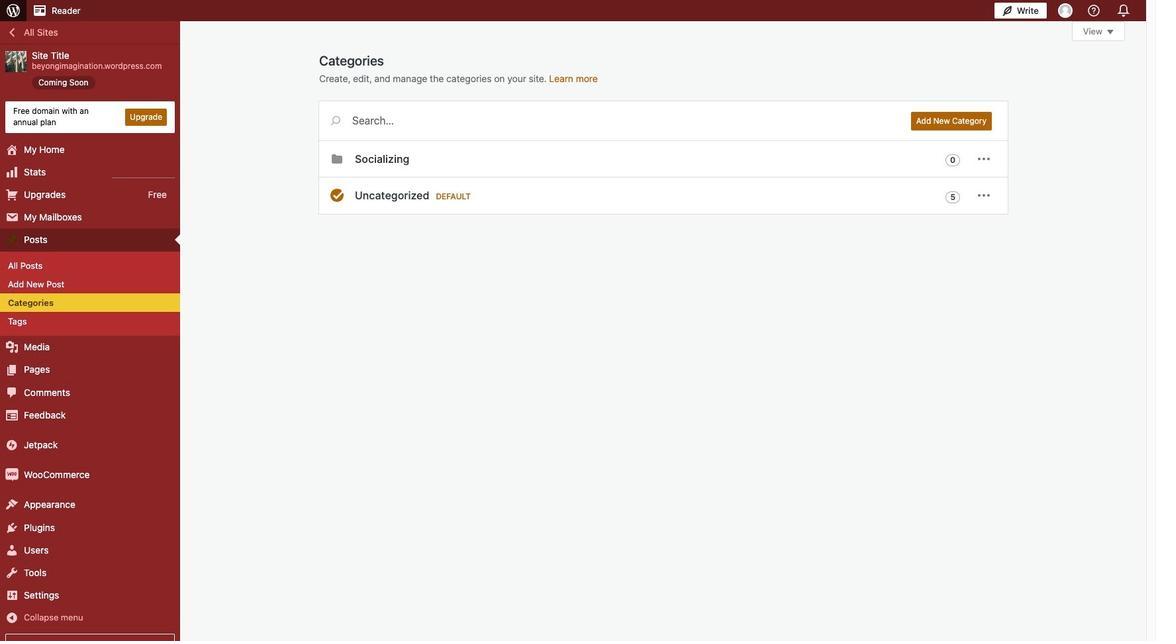Task type: locate. For each thing, give the bounding box(es) containing it.
1 vertical spatial img image
[[5, 468, 19, 482]]

0 vertical spatial img image
[[5, 438, 19, 452]]

closed image
[[1107, 30, 1114, 34]]

open search image
[[319, 113, 352, 128]]

None search field
[[319, 101, 895, 140]]

manage your sites image
[[5, 3, 21, 19]]

toggle menu image
[[976, 151, 992, 167]]

img image
[[5, 438, 19, 452], [5, 468, 19, 482]]

row
[[319, 141, 1008, 215]]

main content
[[319, 21, 1125, 215]]

uncategorized image
[[329, 187, 345, 203]]



Task type: describe. For each thing, give the bounding box(es) containing it.
toggle menu image
[[976, 187, 992, 203]]

Search search field
[[352, 101, 895, 140]]

1 img image from the top
[[5, 438, 19, 452]]

my profile image
[[1058, 3, 1073, 18]]

socializing image
[[329, 151, 345, 167]]

highest hourly views 0 image
[[112, 169, 175, 178]]

2 img image from the top
[[5, 468, 19, 482]]

manage your notifications image
[[1115, 1, 1133, 20]]

help image
[[1086, 3, 1102, 19]]



Task type: vqa. For each thing, say whether or not it's contained in the screenshot.
closed image
yes



